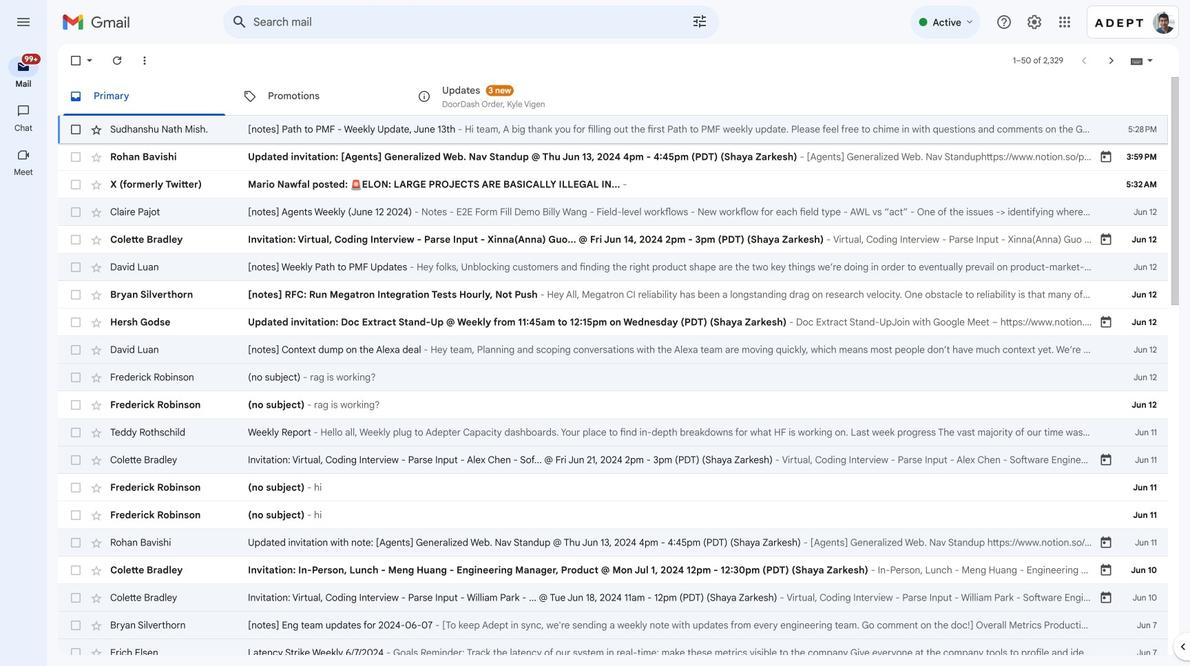 Task type: locate. For each thing, give the bounding box(es) containing it.
select input tool image
[[1146, 55, 1155, 66]]

2 vertical spatial calendar event image
[[1100, 591, 1113, 605]]

None checkbox
[[69, 205, 83, 219], [69, 288, 83, 302], [69, 316, 83, 329], [69, 371, 83, 384], [69, 426, 83, 440], [69, 481, 83, 495], [69, 508, 83, 522], [69, 564, 83, 577], [69, 591, 83, 605], [69, 646, 83, 660], [69, 205, 83, 219], [69, 288, 83, 302], [69, 316, 83, 329], [69, 371, 83, 384], [69, 426, 83, 440], [69, 481, 83, 495], [69, 508, 83, 522], [69, 564, 83, 577], [69, 591, 83, 605], [69, 646, 83, 660]]

8 row from the top
[[58, 309, 1168, 336]]

6 row from the top
[[58, 254, 1168, 281]]

gmail image
[[62, 8, 137, 36]]

16 row from the top
[[58, 529, 1168, 557]]

heading
[[0, 79, 47, 90], [0, 123, 47, 134], [0, 167, 47, 178]]

older image
[[1105, 54, 1119, 68]]

None checkbox
[[69, 54, 83, 68], [69, 123, 83, 136], [69, 150, 83, 164], [69, 178, 83, 192], [69, 233, 83, 247], [69, 260, 83, 274], [69, 343, 83, 357], [69, 398, 83, 412], [69, 453, 83, 467], [69, 536, 83, 550], [69, 619, 83, 632], [69, 54, 83, 68], [69, 123, 83, 136], [69, 150, 83, 164], [69, 178, 83, 192], [69, 233, 83, 247], [69, 260, 83, 274], [69, 343, 83, 357], [69, 398, 83, 412], [69, 453, 83, 467], [69, 536, 83, 550], [69, 619, 83, 632]]

11 row from the top
[[58, 391, 1168, 419]]

1 vertical spatial calendar event image
[[1100, 564, 1113, 577]]

12 row from the top
[[58, 419, 1168, 446]]

settings image
[[1027, 14, 1043, 30]]

15 row from the top
[[58, 502, 1168, 529]]

20 row from the top
[[58, 639, 1168, 666]]

0 vertical spatial calendar event image
[[1100, 453, 1113, 467]]

promotions tab
[[232, 77, 406, 116]]

3 heading from the top
[[0, 167, 47, 178]]

search mail image
[[227, 10, 252, 34]]

calendar event image
[[1100, 453, 1113, 467], [1100, 564, 1113, 577], [1100, 591, 1113, 605]]

tab list
[[58, 77, 1168, 116]]

5 row from the top
[[58, 226, 1168, 254]]

18 row from the top
[[58, 584, 1168, 612]]

calendar event image
[[1100, 536, 1113, 550]]

main content
[[58, 77, 1168, 666]]

row
[[58, 116, 1168, 143], [58, 143, 1168, 171], [58, 171, 1168, 198], [58, 198, 1168, 226], [58, 226, 1168, 254], [58, 254, 1168, 281], [58, 281, 1168, 309], [58, 309, 1168, 336], [58, 336, 1168, 364], [58, 364, 1168, 391], [58, 391, 1168, 419], [58, 419, 1168, 446], [58, 446, 1168, 474], [58, 474, 1168, 502], [58, 502, 1168, 529], [58, 529, 1168, 557], [58, 557, 1168, 584], [58, 584, 1168, 612], [58, 612, 1168, 639], [58, 639, 1168, 666]]

1 vertical spatial heading
[[0, 123, 47, 134]]

more email options image
[[138, 54, 152, 68]]

toolbar
[[1054, 481, 1164, 495]]

2 heading from the top
[[0, 123, 47, 134]]

3 calendar event image from the top
[[1100, 591, 1113, 605]]

1 calendar event image from the top
[[1100, 453, 1113, 467]]

13 row from the top
[[58, 446, 1168, 474]]

10 row from the top
[[58, 364, 1168, 391]]

2 vertical spatial heading
[[0, 167, 47, 178]]

navigation
[[0, 44, 48, 666]]

🚨 image
[[350, 179, 362, 191]]

Search mail text field
[[254, 15, 653, 29]]

0 vertical spatial heading
[[0, 79, 47, 90]]



Task type: vqa. For each thing, say whether or not it's contained in the screenshot.
Tomorrow for Tomorrow morning - Hey
no



Task type: describe. For each thing, give the bounding box(es) containing it.
support image
[[996, 14, 1013, 30]]

1 heading from the top
[[0, 79, 47, 90]]

14 row from the top
[[58, 474, 1168, 502]]

2 row from the top
[[58, 143, 1168, 171]]

3 row from the top
[[58, 171, 1168, 198]]

advanced search options image
[[686, 8, 714, 35]]

19 row from the top
[[58, 612, 1168, 639]]

updates, 3 new messages, tab
[[406, 77, 580, 116]]

1 row from the top
[[58, 116, 1168, 143]]

17 row from the top
[[58, 557, 1168, 584]]

7 row from the top
[[58, 281, 1168, 309]]

primary tab
[[58, 77, 231, 116]]

Search mail search field
[[223, 6, 719, 39]]

4 row from the top
[[58, 198, 1168, 226]]

main menu image
[[15, 14, 32, 30]]

2 calendar event image from the top
[[1100, 564, 1113, 577]]

9 row from the top
[[58, 336, 1168, 364]]

refresh image
[[110, 54, 124, 68]]



